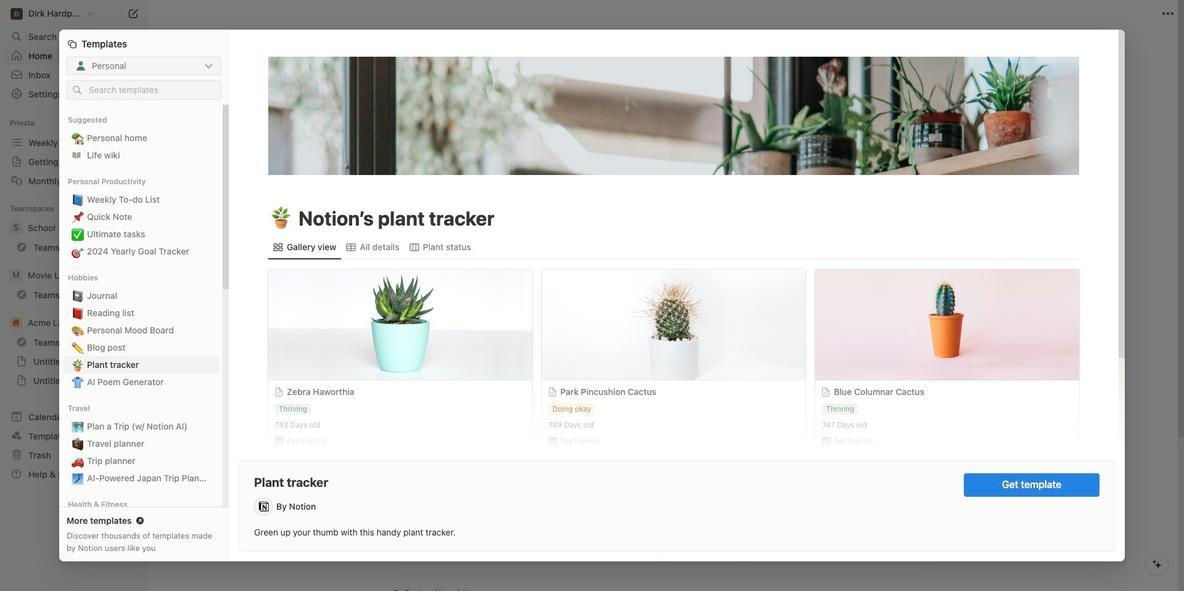 Task type: describe. For each thing, give the bounding box(es) containing it.
s image
[[10, 222, 22, 234]]

🧳 image
[[72, 436, 84, 452]]

🏡 image
[[72, 130, 84, 146]]

📘 image
[[72, 192, 84, 208]]

🗺️ image
[[72, 419, 84, 435]]

m image
[[10, 269, 22, 282]]

👕 image
[[72, 375, 84, 391]]



Task type: locate. For each thing, give the bounding box(es) containing it.
🪴 image
[[72, 357, 84, 373]]

📓 image
[[72, 288, 84, 304]]

Search templates text field
[[89, 85, 215, 95]]

🚗 image
[[72, 454, 84, 470]]

🎨 image
[[72, 323, 84, 339]]

🪴 page icon image
[[270, 204, 292, 233]]

✅ image
[[72, 227, 84, 243]]

🪴 image
[[270, 204, 292, 233]]

new page image
[[126, 6, 141, 21]]

✏️ image
[[72, 340, 84, 356]]

📌 image
[[72, 209, 84, 225]]

🗾 image
[[72, 471, 84, 487]]

🎯 image
[[72, 244, 84, 260]]

📕 image
[[72, 306, 84, 322]]



Task type: vqa. For each thing, say whether or not it's contained in the screenshot.
menu
no



